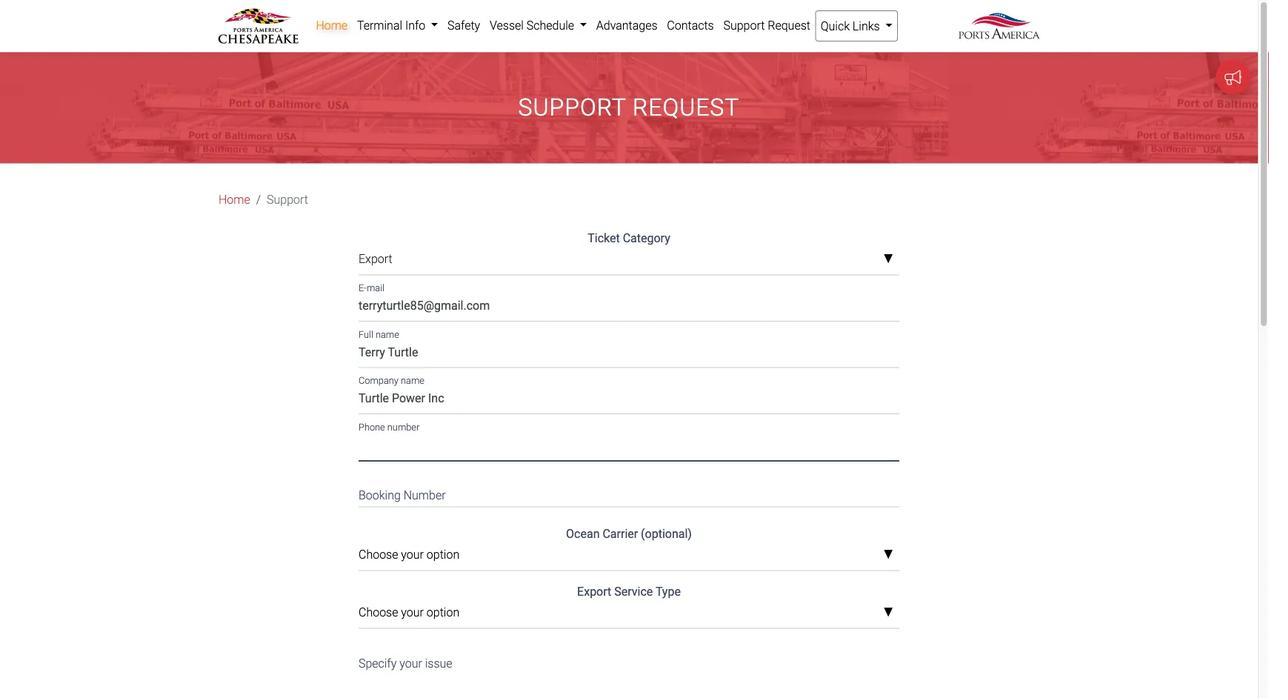 Task type: describe. For each thing, give the bounding box(es) containing it.
0 vertical spatial request
[[768, 18, 811, 32]]

quick
[[821, 19, 850, 33]]

name for company name
[[401, 375, 425, 386]]

phone number
[[359, 421, 420, 433]]

vessel schedule
[[490, 18, 577, 32]]

e-
[[359, 282, 367, 293]]

safety
[[448, 18, 480, 32]]

contacts link
[[663, 10, 719, 40]]

Booking Number text field
[[359, 479, 900, 507]]

full
[[359, 329, 373, 340]]

option inside ocean carrier (optional) choose your option
[[427, 548, 460, 562]]

contacts
[[667, 18, 714, 32]]

vessel schedule link
[[485, 10, 592, 40]]

1 vertical spatial export
[[577, 585, 612, 599]]

Phone number text field
[[359, 432, 900, 461]]

Company name text field
[[359, 386, 900, 414]]

specify your issue
[[359, 656, 453, 670]]

specify
[[359, 656, 397, 670]]

category
[[623, 231, 671, 245]]

safety link
[[443, 10, 485, 40]]

2 option from the top
[[427, 605, 460, 619]]

1 vertical spatial support request
[[518, 94, 740, 121]]

carrier
[[603, 527, 638, 541]]

service
[[615, 585, 653, 599]]

0 vertical spatial home link
[[311, 10, 352, 40]]

your inside ocean carrier (optional) choose your option
[[401, 548, 424, 562]]

0 vertical spatial home
[[316, 18, 348, 32]]

schedule
[[527, 18, 574, 32]]

E-mail email field
[[359, 293, 900, 322]]

(optional)
[[641, 527, 692, 541]]

booking number
[[359, 488, 446, 502]]

Specify your issue text field
[[359, 647, 900, 698]]

0 horizontal spatial request
[[633, 94, 740, 121]]

type
[[656, 585, 681, 599]]

number
[[404, 488, 446, 502]]

terminal info
[[357, 18, 428, 32]]

your for issue
[[400, 656, 422, 670]]

e-mail
[[359, 282, 385, 293]]



Task type: vqa. For each thing, say whether or not it's contained in the screenshot.
Urgent Messages link
no



Task type: locate. For each thing, give the bounding box(es) containing it.
1 vertical spatial choose
[[359, 605, 398, 619]]

home link
[[311, 10, 352, 40], [219, 191, 250, 209]]

1 vertical spatial request
[[633, 94, 740, 121]]

choose up specify
[[359, 605, 398, 619]]

your left issue
[[400, 656, 422, 670]]

1 horizontal spatial support
[[518, 94, 626, 121]]

name
[[376, 329, 399, 340], [401, 375, 425, 386]]

home
[[316, 18, 348, 32], [219, 193, 250, 207]]

choose
[[359, 548, 398, 562], [359, 605, 398, 619]]

2 choose from the top
[[359, 605, 398, 619]]

vessel
[[490, 18, 524, 32]]

option down number
[[427, 548, 460, 562]]

1 vertical spatial support
[[518, 94, 626, 121]]

issue
[[425, 656, 453, 670]]

request
[[768, 18, 811, 32], [633, 94, 740, 121]]

name right company
[[401, 375, 425, 386]]

0 horizontal spatial export
[[359, 252, 393, 266]]

full name
[[359, 329, 399, 340]]

support
[[724, 18, 765, 32], [518, 94, 626, 121], [267, 193, 308, 207]]

export left service
[[577, 585, 612, 599]]

0 vertical spatial support request
[[724, 18, 811, 32]]

choose inside ocean carrier (optional) choose your option
[[359, 548, 398, 562]]

1 horizontal spatial request
[[768, 18, 811, 32]]

company name
[[359, 375, 425, 386]]

2 vertical spatial your
[[400, 656, 422, 670]]

Full name text field
[[359, 339, 900, 368]]

0 vertical spatial export
[[359, 252, 393, 266]]

0 vertical spatial name
[[376, 329, 399, 340]]

export
[[359, 252, 393, 266], [577, 585, 612, 599]]

quick links
[[821, 19, 883, 33]]

1 vertical spatial home
[[219, 193, 250, 207]]

advantages
[[596, 18, 658, 32]]

info
[[405, 18, 426, 32]]

▼
[[884, 607, 894, 619]]

1 horizontal spatial home link
[[311, 10, 352, 40]]

0 vertical spatial your
[[401, 548, 424, 562]]

support request
[[724, 18, 811, 32], [518, 94, 740, 121]]

your
[[401, 548, 424, 562], [401, 605, 424, 619], [400, 656, 422, 670]]

0 vertical spatial choose
[[359, 548, 398, 562]]

2 vertical spatial support
[[267, 193, 308, 207]]

choose your option
[[359, 605, 460, 619]]

phone
[[359, 421, 385, 433]]

ticket
[[588, 231, 620, 245]]

0 horizontal spatial name
[[376, 329, 399, 340]]

advantages link
[[592, 10, 663, 40]]

ticket category export
[[359, 231, 671, 266]]

your for option
[[401, 605, 424, 619]]

terminal
[[357, 18, 402, 32]]

1 horizontal spatial home
[[316, 18, 348, 32]]

0 horizontal spatial home
[[219, 193, 250, 207]]

export inside ticket category export
[[359, 252, 393, 266]]

option up issue
[[427, 605, 460, 619]]

quick links link
[[815, 10, 898, 42]]

ocean
[[566, 527, 600, 541]]

export up mail
[[359, 252, 393, 266]]

1 vertical spatial name
[[401, 375, 425, 386]]

export service type
[[577, 585, 681, 599]]

links
[[853, 19, 880, 33]]

choose down booking
[[359, 548, 398, 562]]

ocean carrier (optional) choose your option
[[359, 527, 692, 562]]

company
[[359, 375, 399, 386]]

terminal info link
[[352, 10, 443, 40]]

name for full name
[[376, 329, 399, 340]]

1 horizontal spatial name
[[401, 375, 425, 386]]

1 vertical spatial home link
[[219, 191, 250, 209]]

your up specify your issue
[[401, 605, 424, 619]]

1 choose from the top
[[359, 548, 398, 562]]

0 horizontal spatial support
[[267, 193, 308, 207]]

1 horizontal spatial export
[[577, 585, 612, 599]]

your up choose your option
[[401, 548, 424, 562]]

option
[[427, 548, 460, 562], [427, 605, 460, 619]]

1 option from the top
[[427, 548, 460, 562]]

1 vertical spatial option
[[427, 605, 460, 619]]

mail
[[367, 282, 385, 293]]

0 horizontal spatial home link
[[219, 191, 250, 209]]

support request link
[[719, 10, 815, 40]]

2 horizontal spatial support
[[724, 18, 765, 32]]

0 vertical spatial option
[[427, 548, 460, 562]]

0 vertical spatial support
[[724, 18, 765, 32]]

number
[[387, 421, 420, 433]]

booking
[[359, 488, 401, 502]]

1 vertical spatial your
[[401, 605, 424, 619]]

name right full
[[376, 329, 399, 340]]



